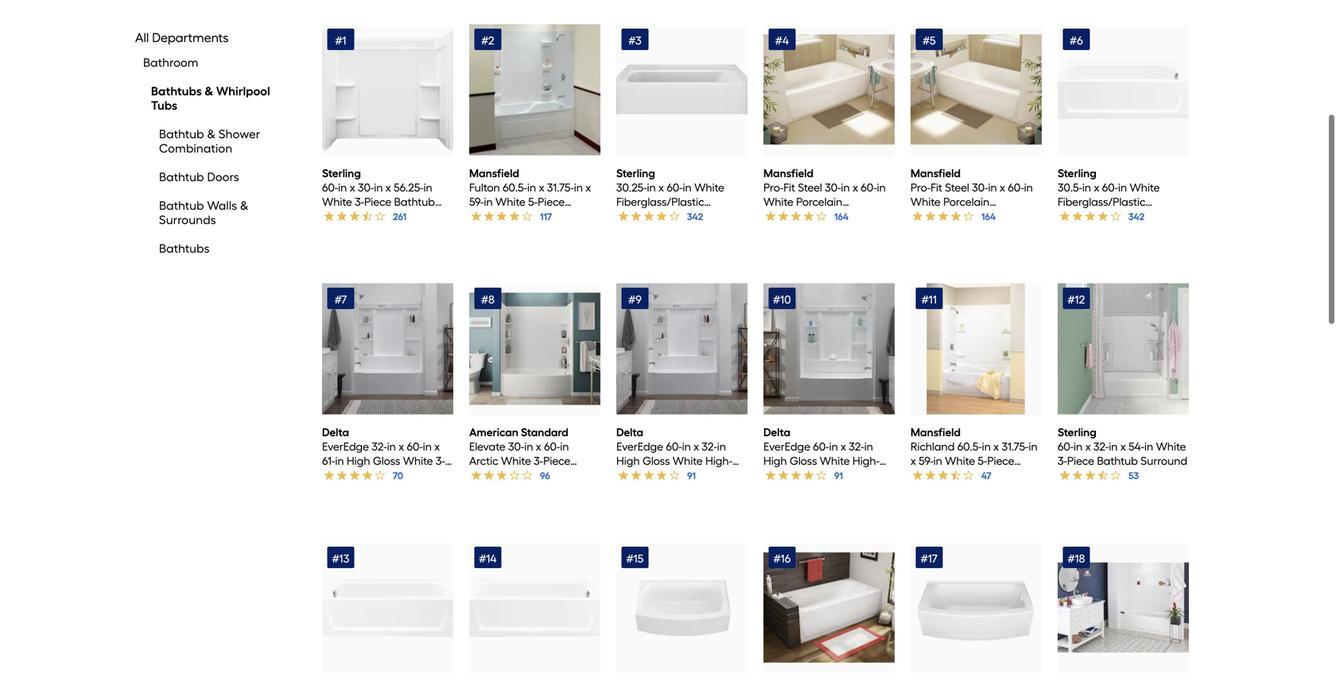Task type: describe. For each thing, give the bounding box(es) containing it.
combination
[[159, 142, 233, 156]]

342 for #6
[[1129, 211, 1145, 223]]

piece inside sterling 60-in x 30-in x 56.25-in white 3-piece bathtub surround
[[364, 195, 391, 209]]

delta for #10
[[763, 426, 790, 439]]

32- inside delta everedge 32-in x 60-in x 61-in high gloss white 3- piece bathtub surround
[[372, 440, 387, 454]]

standard
[[521, 426, 568, 439]]

whirlpool
[[216, 84, 270, 99]]

60- inside sterling 60-in x 30-in x 56.25-in white 3-piece bathtub surround
[[322, 181, 338, 194]]

sterling 60-in x 32-in x 54-in white 3-piece bathtub surround
[[1058, 426, 1188, 468]]

sterling 60-in x 30-in x 56.25-in white 3-piece bathtub surround
[[322, 167, 435, 223]]

#13
[[332, 552, 349, 566]]

#11
[[922, 293, 937, 307]]

shower
[[219, 127, 260, 142]]

mansfield richland 60.5-in x 31.75-in x 59-in white 5-piece bathtub back wall panel #807138-000-129-000 image
[[911, 283, 1042, 415]]

bathtubs & whirlpool tubs link
[[151, 84, 295, 117]]

mansfield link for #5
[[911, 166, 1042, 209]]

white inside american standard elevate 30-in x 60-in arctic white 3-piece bathtub wall panel kit
[[501, 455, 531, 468]]

mansfield pro-fit steel xd 30-in w x 60-in l white porcelain enameled steel rectangular left drain alcove soaking bathtub #low-3341-00 image
[[763, 543, 895, 674]]

#4
[[775, 34, 789, 47]]

30- inside sterling 60-in x 30-in x 56.25-in white 3-piece bathtub surround
[[358, 181, 374, 194]]

4 stars image for #10
[[763, 468, 844, 485]]

walls
[[207, 199, 237, 213]]

#5
[[923, 34, 936, 47]]

bathtub inside american standard elevate 30-in x 60-in arctic white 3-piece bathtub wall panel kit
[[469, 469, 510, 482]]

#1
[[335, 34, 346, 47]]

bathtub walls & surrounds
[[159, 199, 249, 227]]

panel for fulton 60.5-in x 31.75-in x 59-in white 5-piece bathtub back wall panel
[[565, 210, 594, 223]]

4 stars image for #4
[[763, 208, 849, 225]]

gloss
[[373, 455, 400, 468]]

wall for fulton 60.5-in x 31.75-in x 59-in white 5-piece bathtub back wall panel
[[541, 210, 563, 223]]

kit
[[569, 469, 581, 482]]

american standard elevate 60-in x 30-in arctic white fiberglass/plastic composite alcove soaking bathtub (left drain) #2576202.011 image
[[616, 543, 748, 674]]

164 for #4
[[834, 211, 849, 223]]

mansfield inside mansfield richland 60.5-in x 31.75-in x 59-in white 5-piece bathtub back wall panel
[[911, 426, 961, 439]]

3.5 stars image for 32-
[[1058, 468, 1140, 485]]

& for bathtubs
[[205, 84, 213, 99]]

#16
[[773, 552, 791, 566]]

#3
[[628, 34, 642, 47]]

richland
[[911, 440, 955, 454]]

#10
[[773, 293, 791, 307]]

3- inside delta everedge 32-in x 60-in x 61-in high gloss white 3- piece bathtub surround
[[436, 455, 445, 468]]

#18
[[1068, 552, 1085, 566]]

bathtub & shower combination link
[[159, 127, 295, 160]]

& for bathtub
[[207, 127, 216, 142]]

doors
[[207, 170, 239, 185]]

30- inside american standard elevate 30-in x 60-in arctic white 3-piece bathtub wall panel kit
[[508, 440, 524, 454]]

delta everedge 32-in x 60-in x 61-in high gloss white 3-piece bathtub surround #b23207-6032-wh image
[[322, 283, 453, 415]]

59- for richland
[[919, 455, 934, 468]]

bathtub inside sterling 60-in x 30-in x 56.25-in white 3-piece bathtub surround
[[394, 195, 435, 209]]

all
[[135, 30, 149, 45]]

surround for 60-in x 32-in x 54-in white 3-piece bathtub surround
[[1141, 455, 1188, 468]]

everedge
[[322, 440, 369, 454]]

bathtub inside bathtub walls & surrounds
[[159, 199, 204, 213]]

wall inside american standard elevate 30-in x 60-in arctic white 3-piece bathtub wall panel kit
[[513, 469, 535, 482]]

bathroom
[[143, 56, 199, 70]]

4 stars image for #3
[[616, 208, 704, 225]]

all departments link
[[135, 30, 229, 45]]

#12
[[1068, 293, 1085, 307]]

bathtub & shower combination
[[159, 127, 260, 156]]

31.75- for fulton 60.5-in x 31.75-in x 59-in white 5-piece bathtub back wall panel
[[547, 181, 574, 194]]

4 stars image for #5
[[911, 208, 997, 225]]

delta link for #9
[[616, 426, 748, 468]]

bathtub walls & surrounds link
[[159, 199, 295, 231]]

60- inside delta everedge 32-in x 60-in x 61-in high gloss white 3- piece bathtub surround
[[407, 440, 423, 454]]

bathtub inside 'sterling 60-in x 32-in x 54-in white 3-piece bathtub surround'
[[1097, 455, 1138, 468]]

mansfield pro-fit steel 30-in x 60-in white porcelain enameled steel alcove soaking bathtub (right drain) #low-3364-00 image
[[763, 24, 895, 155]]

piece inside mansfield fulton 60.5-in x 31.75-in x 59-in white 5-piece bathtub back wall panel
[[538, 195, 565, 209]]

#14
[[479, 552, 497, 566]]

60.5- for fulton
[[503, 181, 527, 194]]

164 for #5
[[981, 211, 996, 223]]

4 stars image for #9
[[616, 468, 697, 485]]

bathtub inside mansfield fulton 60.5-in x 31.75-in x 59-in white 5-piece bathtub back wall panel
[[469, 210, 510, 223]]

white inside delta everedge 32-in x 60-in x 61-in high gloss white 3- piece bathtub surround
[[403, 455, 433, 468]]

high
[[347, 455, 370, 468]]

all departments
[[135, 30, 229, 45]]

american standard elevate 30-in x 60-in arctic white 3-piece bathtub wall panel kit
[[469, 426, 581, 482]]

91 for #10
[[834, 470, 843, 482]]



Task type: locate. For each thing, give the bounding box(es) containing it.
0 horizontal spatial wall
[[513, 469, 535, 482]]

delta
[[322, 426, 349, 439], [616, 426, 643, 439], [763, 426, 790, 439]]

1 vertical spatial 60.5-
[[957, 440, 982, 454]]

2 vertical spatial &
[[240, 199, 249, 213]]

0 horizontal spatial 342
[[687, 211, 703, 223]]

bathtub doors link
[[159, 170, 295, 188]]

5- for fulton
[[528, 195, 538, 209]]

mansfield nextile 30-in x 60-in white 4-piece bathtub surround #low-6100-00 image
[[1058, 543, 1189, 674]]

3.5 stars image
[[322, 208, 407, 225], [911, 468, 992, 485], [1058, 468, 1140, 485]]

fulton
[[469, 181, 500, 194]]

3- inside sterling 60-in x 30-in x 56.25-in white 3-piece bathtub surround
[[355, 195, 364, 209]]

60.5- inside mansfield fulton 60.5-in x 31.75-in x 59-in white 5-piece bathtub back wall panel
[[503, 181, 527, 194]]

0 horizontal spatial 31.75-
[[547, 181, 574, 194]]

1 horizontal spatial 60.5-
[[957, 440, 982, 454]]

3.5 stars image containing 261
[[322, 208, 407, 225]]

in
[[338, 181, 347, 194], [374, 181, 383, 194], [424, 181, 432, 194], [527, 181, 536, 194], [574, 181, 583, 194], [484, 195, 493, 209], [387, 440, 396, 454], [423, 440, 432, 454], [524, 440, 533, 454], [560, 440, 569, 454], [982, 440, 991, 454], [1029, 440, 1038, 454], [1074, 440, 1083, 454], [1109, 440, 1118, 454], [1145, 440, 1153, 454], [335, 455, 344, 468], [934, 455, 942, 468]]

1 sterling link from the left
[[616, 166, 748, 209]]

1 32- from the left
[[372, 440, 387, 454]]

117
[[540, 211, 552, 223]]

bathtub down combination
[[159, 170, 204, 185]]

1 horizontal spatial 3.5 stars image
[[911, 468, 992, 485]]

x inside american standard elevate 30-in x 60-in arctic white 3-piece bathtub wall panel kit
[[536, 440, 541, 454]]

sterling 32-in x 60-in white fiberglass/plastic composite alcove soaking bathtub (left drain) #71121810-0 image
[[322, 543, 453, 674]]

3.5 stars image down 56.25-
[[322, 208, 407, 225]]

5- inside mansfield fulton 60.5-in x 31.75-in x 59-in white 5-piece bathtub back wall panel
[[528, 195, 538, 209]]

white inside sterling 60-in x 30-in x 56.25-in white 3-piece bathtub surround
[[322, 195, 352, 209]]

mansfield link
[[763, 166, 895, 209], [911, 166, 1042, 209]]

32- up gloss
[[372, 440, 387, 454]]

4 stars image containing 70
[[322, 468, 404, 485]]

0 vertical spatial 60.5-
[[503, 181, 527, 194]]

91
[[687, 470, 696, 482], [834, 470, 843, 482]]

0 horizontal spatial back
[[513, 210, 538, 223]]

60-
[[322, 181, 338, 194], [407, 440, 423, 454], [544, 440, 560, 454], [1058, 440, 1074, 454]]

0 horizontal spatial surround
[[322, 210, 369, 223]]

bathtub
[[159, 127, 204, 142], [159, 170, 204, 185], [394, 195, 435, 209], [159, 199, 204, 213], [469, 210, 510, 223], [1097, 455, 1138, 468], [352, 469, 393, 482], [469, 469, 510, 482], [911, 469, 952, 482]]

mansfield
[[469, 167, 519, 180], [763, 167, 814, 180], [911, 167, 961, 180], [911, 426, 961, 439]]

mansfield inside mansfield fulton 60.5-in x 31.75-in x 59-in white 5-piece bathtub back wall panel
[[469, 167, 519, 180]]

#15
[[626, 552, 644, 566]]

3.5 stars image for 30-
[[322, 208, 407, 225]]

261
[[393, 211, 406, 223]]

panel inside mansfield fulton 60.5-in x 31.75-in x 59-in white 5-piece bathtub back wall panel
[[565, 210, 594, 223]]

sterling 60-in x 32-in x 54-in white 3-piece bathtub surround #71324800-0 image
[[1058, 283, 1189, 415]]

1 horizontal spatial surround
[[396, 469, 442, 482]]

32- left 54-
[[1094, 440, 1109, 454]]

5- inside mansfield richland 60.5-in x 31.75-in x 59-in white 5-piece bathtub back wall panel
[[978, 455, 987, 468]]

surround for 60-in x 30-in x 56.25-in white 3-piece bathtub surround
[[322, 210, 369, 223]]

0 vertical spatial 59-
[[469, 195, 484, 209]]

bathtubs
[[151, 84, 202, 99], [159, 242, 210, 256]]

1 vertical spatial &
[[207, 127, 216, 142]]

0 vertical spatial 5-
[[528, 195, 538, 209]]

panel for richland 60.5-in x 31.75-in x 59-in white 5-piece bathtub back wall panel
[[1007, 469, 1035, 482]]

0 vertical spatial 30-
[[358, 181, 374, 194]]

sterling link for #3
[[616, 166, 748, 209]]

wall inside mansfield richland 60.5-in x 31.75-in x 59-in white 5-piece bathtub back wall panel
[[982, 469, 1004, 482]]

bathtubs down surrounds
[[159, 242, 210, 256]]

delta inside delta everedge 32-in x 60-in x 61-in high gloss white 3- piece bathtub surround
[[322, 426, 349, 439]]

2 32- from the left
[[1094, 440, 1109, 454]]

bathtubs for bathtubs
[[159, 242, 210, 256]]

panel right 47
[[1007, 469, 1035, 482]]

59- down richland
[[919, 455, 934, 468]]

mansfield fulton 60.5-in x 31.75-in x 59-in white 5-piece bathtub back wall panel #807137-000-129-000 image
[[469, 24, 600, 155]]

#9
[[628, 293, 642, 307]]

arctic
[[469, 455, 498, 468]]

delta everedge 60-in x 32-in high gloss white high-impact polystyrene oval alcove soaking bathtub (right drain) #b23607-6032r-wh image
[[763, 283, 895, 415]]

3.5 stars image containing 53
[[1058, 468, 1140, 485]]

1 horizontal spatial 30-
[[508, 440, 524, 454]]

surround left 261
[[322, 210, 369, 223]]

0 horizontal spatial 3.5 stars image
[[322, 208, 407, 225]]

47
[[981, 470, 992, 482]]

3- for 60-in x 30-in x 56.25-in white 3-piece bathtub surround
[[355, 195, 364, 209]]

bathtub down high
[[352, 469, 393, 482]]

60- right everedge
[[407, 440, 423, 454]]

piece inside delta everedge 32-in x 60-in x 61-in high gloss white 3- piece bathtub surround
[[322, 469, 349, 482]]

4 stars image containing 117
[[469, 208, 553, 225]]

91 for #9
[[687, 470, 696, 482]]

1 vertical spatial surround
[[1141, 455, 1188, 468]]

mansfield link for #4
[[763, 166, 895, 209]]

delta link for #10
[[763, 426, 895, 468]]

wall
[[541, 210, 563, 223], [513, 469, 535, 482], [982, 469, 1004, 482]]

0 vertical spatial &
[[205, 84, 213, 99]]

4 stars image
[[469, 208, 553, 225], [616, 208, 704, 225], [763, 208, 849, 225], [911, 208, 997, 225], [1058, 208, 1145, 225], [322, 468, 404, 485], [616, 468, 697, 485], [763, 468, 844, 485]]

60- left 56.25-
[[322, 181, 338, 194]]

#17
[[921, 552, 938, 566]]

2 mansfield link from the left
[[911, 166, 1042, 209]]

bathtub down fulton
[[469, 210, 510, 223]]

bathtub down bathtub doors
[[159, 199, 204, 213]]

wall inside mansfield fulton 60.5-in x 31.75-in x 59-in white 5-piece bathtub back wall panel
[[541, 210, 563, 223]]

1 horizontal spatial 59-
[[919, 455, 934, 468]]

3- for 60-in x 32-in x 54-in white 3-piece bathtub surround
[[1058, 455, 1067, 468]]

sterling 30.25-in x 60-in white fiberglass/plastic composite alcove soaking bathtub (left drain) #71171810-0 image
[[616, 24, 748, 155]]

delta everedge 60-in x 32-in high gloss white high-impact polystyrene oval alcove soaking bathtub (left drain) #b23607-6032l-wh image
[[616, 283, 748, 415]]

back for fulton
[[513, 210, 538, 223]]

0 horizontal spatial delta link
[[616, 426, 748, 468]]

bathroom link
[[143, 56, 295, 74]]

#6
[[1070, 34, 1083, 47]]

3-
[[355, 195, 364, 209], [436, 455, 445, 468], [534, 455, 543, 468], [1058, 455, 1067, 468]]

wall for richland 60.5-in x 31.75-in x 59-in white 5-piece bathtub back wall panel
[[982, 469, 1004, 482]]

white inside mansfield fulton 60.5-in x 31.75-in x 59-in white 5-piece bathtub back wall panel
[[495, 195, 526, 209]]

white inside 'sterling 60-in x 32-in x 54-in white 3-piece bathtub surround'
[[1156, 440, 1186, 454]]

sterling 60-in x 30-in x 56.25-in white 3-piece bathtub surround #71374800-0 image
[[322, 24, 453, 155]]

bathtub down tubs
[[159, 127, 204, 142]]

31.75-
[[547, 181, 574, 194], [1002, 440, 1029, 454]]

1 vertical spatial 30-
[[508, 440, 524, 454]]

delta link
[[616, 426, 748, 468], [763, 426, 895, 468]]

back inside mansfield richland 60.5-in x 31.75-in x 59-in white 5-piece bathtub back wall panel
[[954, 469, 979, 482]]

5- for richland
[[978, 455, 987, 468]]

1 horizontal spatial mansfield link
[[911, 166, 1042, 209]]

0 horizontal spatial 59-
[[469, 195, 484, 209]]

54-
[[1129, 440, 1145, 454]]

surround down 54-
[[1141, 455, 1188, 468]]

1 horizontal spatial 5-
[[978, 455, 987, 468]]

1 delta from the left
[[322, 426, 349, 439]]

3.5 stars image for x
[[911, 468, 992, 485]]

3.5 stars image down richland
[[911, 468, 992, 485]]

1 vertical spatial 5-
[[978, 455, 987, 468]]

white
[[322, 195, 352, 209], [495, 195, 526, 209], [1156, 440, 1186, 454], [403, 455, 433, 468], [501, 455, 531, 468], [945, 455, 975, 468]]

60- down standard
[[544, 440, 560, 454]]

2 sterling link from the left
[[1058, 166, 1189, 209]]

bathtubs for bathtubs & whirlpool tubs
[[151, 84, 202, 99]]

surround
[[322, 210, 369, 223], [1141, 455, 1188, 468], [396, 469, 442, 482]]

3.5 stars image containing 47
[[911, 468, 992, 485]]

bathtub down arctic
[[469, 469, 510, 482]]

30-
[[358, 181, 374, 194], [508, 440, 524, 454]]

56.25-
[[394, 181, 424, 194]]

0 horizontal spatial 32-
[[372, 440, 387, 454]]

31.75- inside mansfield richland 60.5-in x 31.75-in x 59-in white 5-piece bathtub back wall panel
[[1002, 440, 1029, 454]]

1 vertical spatial 59-
[[919, 455, 934, 468]]

2 342 from the left
[[1129, 211, 1145, 223]]

2 horizontal spatial surround
[[1141, 455, 1188, 468]]

#2
[[481, 34, 495, 47]]

1 horizontal spatial wall
[[541, 210, 563, 223]]

american
[[469, 426, 518, 439]]

1 vertical spatial 31.75-
[[1002, 440, 1029, 454]]

sterling inside sterling 60-in x 30-in x 56.25-in white 3-piece bathtub surround
[[322, 167, 361, 180]]

60- inside american standard elevate 30-in x 60-in arctic white 3-piece bathtub wall panel kit
[[544, 440, 560, 454]]

60.5- up 47
[[957, 440, 982, 454]]

tubs
[[151, 99, 178, 113]]

59- inside mansfield richland 60.5-in x 31.75-in x 59-in white 5-piece bathtub back wall panel
[[919, 455, 934, 468]]

& inside bathtubs & whirlpool tubs
[[205, 84, 213, 99]]

3.5 stars image down 54-
[[1058, 468, 1140, 485]]

& right walls
[[240, 199, 249, 213]]

60.5- right fulton
[[503, 181, 527, 194]]

2 164 from the left
[[981, 211, 996, 223]]

panel inside american standard elevate 30-in x 60-in arctic white 3-piece bathtub wall panel kit
[[538, 469, 566, 482]]

panel
[[565, 210, 594, 223], [538, 469, 566, 482], [1007, 469, 1035, 482]]

bathtubs link
[[159, 242, 295, 260]]

1 vertical spatial bathtubs
[[159, 242, 210, 256]]

piece
[[364, 195, 391, 209], [538, 195, 565, 209], [543, 455, 570, 468], [987, 455, 1014, 468], [1067, 455, 1094, 468], [322, 469, 349, 482]]

3 stars image
[[469, 468, 551, 485]]

1 horizontal spatial sterling link
[[1058, 166, 1189, 209]]

mansfield richland 60.5-in x 31.75-in x 59-in white 5-piece bathtub back wall panel
[[911, 426, 1038, 482]]

mansfield pro-fit steel 30-in x 60-in white porcelain enameled steel alcove soaking bathtub (left drain) #low-3365-00 image
[[911, 24, 1042, 155]]

342
[[687, 211, 703, 223], [1129, 211, 1145, 223]]

back inside mansfield fulton 60.5-in x 31.75-in x 59-in white 5-piece bathtub back wall panel
[[513, 210, 538, 223]]

59- down fulton
[[469, 195, 484, 209]]

surround inside 'sterling 60-in x 32-in x 54-in white 3-piece bathtub surround'
[[1141, 455, 1188, 468]]

sterling link
[[616, 166, 748, 209], [1058, 166, 1189, 209]]

back for richland
[[954, 469, 979, 482]]

60.5- inside mansfield richland 60.5-in x 31.75-in x 59-in white 5-piece bathtub back wall panel
[[957, 440, 982, 454]]

1 delta link from the left
[[616, 426, 748, 468]]

1 342 from the left
[[687, 211, 703, 223]]

60.5- for richland
[[957, 440, 982, 454]]

& inside bathtub walls & surrounds
[[240, 199, 249, 213]]

2 horizontal spatial 3.5 stars image
[[1058, 468, 1140, 485]]

american standard elevate 30-in x 60-in arctic white 3-piece bathtub wall panel kit #2947bwt60.011 image
[[469, 283, 600, 415]]

bathtubs & whirlpool tubs
[[151, 84, 270, 113]]

342 for #3
[[687, 211, 703, 223]]

bathtub up the 53
[[1097, 455, 1138, 468]]

panel left kit
[[538, 469, 566, 482]]

back
[[513, 210, 538, 223], [954, 469, 979, 482]]

surround inside sterling 60-in x 30-in x 56.25-in white 3-piece bathtub surround
[[322, 210, 369, 223]]

sterling 30.5-in x 60-in white fiberglass/plastic composite alcove soaking bathtub (right drain) #71171820-0 image
[[1058, 24, 1189, 155]]

bathtub inside delta everedge 32-in x 60-in x 61-in high gloss white 3- piece bathtub surround
[[352, 469, 393, 482]]

2 delta from the left
[[616, 426, 643, 439]]

0 vertical spatial back
[[513, 210, 538, 223]]

panel right 117
[[565, 210, 594, 223]]

53
[[1129, 470, 1139, 482]]

31.75- inside mansfield fulton 60.5-in x 31.75-in x 59-in white 5-piece bathtub back wall panel
[[547, 181, 574, 194]]

surrounds
[[159, 213, 216, 227]]

70
[[393, 470, 403, 482]]

american standard elevate 60-in x 30-in arctic white fiberglass/plastic composite alcove soaking bathtub (right drain) #2576102.011 image
[[911, 543, 1042, 674]]

0 horizontal spatial mansfield link
[[763, 166, 895, 209]]

&
[[205, 84, 213, 99], [207, 127, 216, 142], [240, 199, 249, 213]]

96
[[540, 470, 550, 482]]

0 vertical spatial surround
[[322, 210, 369, 223]]

1 vertical spatial back
[[954, 469, 979, 482]]

3- for elevate 30-in x 60-in arctic white 3-piece bathtub wall panel kit
[[534, 455, 543, 468]]

back left 117
[[513, 210, 538, 223]]

59- for fulton
[[469, 195, 484, 209]]

60.5-
[[503, 181, 527, 194], [957, 440, 982, 454]]

bathtub down 56.25-
[[394, 195, 435, 209]]

4 stars image for #2
[[469, 208, 553, 225]]

sterling 32-in x 60-in white fiberglass/plastic composite alcove soaking bathtub (right drain) #71121820-0 image
[[469, 543, 600, 674]]

30- down american
[[508, 440, 524, 454]]

sterling
[[322, 167, 361, 180], [616, 167, 655, 180], [1058, 167, 1097, 180], [1058, 426, 1097, 439]]

3- inside 'sterling 60-in x 32-in x 54-in white 3-piece bathtub surround'
[[1058, 455, 1067, 468]]

2 delta link from the left
[[763, 426, 895, 468]]

bathtub doors
[[159, 170, 239, 185]]

31.75- for richland 60.5-in x 31.75-in x 59-in white 5-piece bathtub back wall panel
[[1002, 440, 1029, 454]]

panel inside mansfield richland 60.5-in x 31.75-in x 59-in white 5-piece bathtub back wall panel
[[1007, 469, 1035, 482]]

sterling inside 'sterling 60-in x 32-in x 54-in white 3-piece bathtub surround'
[[1058, 426, 1097, 439]]

bathtub inside bathtub & shower combination
[[159, 127, 204, 142]]

2 91 from the left
[[834, 470, 843, 482]]

2 horizontal spatial wall
[[982, 469, 1004, 482]]

piece inside 'sterling 60-in x 32-in x 54-in white 3-piece bathtub surround'
[[1067, 455, 1094, 468]]

30- left 56.25-
[[358, 181, 374, 194]]

piece inside american standard elevate 30-in x 60-in arctic white 3-piece bathtub wall panel kit
[[543, 455, 570, 468]]

164
[[834, 211, 849, 223], [981, 211, 996, 223]]

0 horizontal spatial 91
[[687, 470, 696, 482]]

0 horizontal spatial delta
[[322, 426, 349, 439]]

delta for #9
[[616, 426, 643, 439]]

& inside bathtub & shower combination
[[207, 127, 216, 142]]

1 91 from the left
[[687, 470, 696, 482]]

0 horizontal spatial 60.5-
[[503, 181, 527, 194]]

1 horizontal spatial 31.75-
[[1002, 440, 1029, 454]]

1 horizontal spatial 164
[[981, 211, 996, 223]]

2 vertical spatial surround
[[396, 469, 442, 482]]

4 stars image for #6
[[1058, 208, 1145, 225]]

32- inside 'sterling 60-in x 32-in x 54-in white 3-piece bathtub surround'
[[1094, 440, 1109, 454]]

5-
[[528, 195, 538, 209], [978, 455, 987, 468]]

white inside mansfield richland 60.5-in x 31.75-in x 59-in white 5-piece bathtub back wall panel
[[945, 455, 975, 468]]

bathtub inside mansfield richland 60.5-in x 31.75-in x 59-in white 5-piece bathtub back wall panel
[[911, 469, 952, 482]]

departments
[[152, 30, 229, 45]]

60- left 54-
[[1058, 440, 1074, 454]]

surround down gloss
[[396, 469, 442, 482]]

32-
[[372, 440, 387, 454], [1094, 440, 1109, 454]]

piece inside mansfield richland 60.5-in x 31.75-in x 59-in white 5-piece bathtub back wall panel
[[987, 455, 1014, 468]]

& left shower
[[207, 127, 216, 142]]

sterling link for #6
[[1058, 166, 1189, 209]]

1 horizontal spatial back
[[954, 469, 979, 482]]

mansfield fulton 60.5-in x 31.75-in x 59-in white 5-piece bathtub back wall panel
[[469, 167, 594, 223]]

3- inside american standard elevate 30-in x 60-in arctic white 3-piece bathtub wall panel kit
[[534, 455, 543, 468]]

surround inside delta everedge 32-in x 60-in x 61-in high gloss white 3- piece bathtub surround
[[396, 469, 442, 482]]

elevate
[[469, 440, 506, 454]]

1 mansfield link from the left
[[763, 166, 895, 209]]

0 vertical spatial bathtubs
[[151, 84, 202, 99]]

0 horizontal spatial sterling link
[[616, 166, 748, 209]]

delta everedge 32-in x 60-in x 61-in high gloss white 3- piece bathtub surround
[[322, 426, 445, 482]]

bathtubs inside 'link'
[[159, 242, 210, 256]]

0 vertical spatial 31.75-
[[547, 181, 574, 194]]

59-
[[469, 195, 484, 209], [919, 455, 934, 468]]

3 delta from the left
[[763, 426, 790, 439]]

bathtub down richland
[[911, 469, 952, 482]]

0 horizontal spatial 164
[[834, 211, 849, 223]]

61-
[[322, 455, 335, 468]]

bathtubs inside bathtubs & whirlpool tubs
[[151, 84, 202, 99]]

& down bathroom link
[[205, 84, 213, 99]]

0 horizontal spatial 30-
[[358, 181, 374, 194]]

#8
[[481, 293, 495, 307]]

60- inside 'sterling 60-in x 32-in x 54-in white 3-piece bathtub surround'
[[1058, 440, 1074, 454]]

1 164 from the left
[[834, 211, 849, 223]]

1 horizontal spatial 32-
[[1094, 440, 1109, 454]]

1 horizontal spatial 342
[[1129, 211, 1145, 223]]

#7
[[335, 293, 347, 307]]

1 horizontal spatial delta
[[616, 426, 643, 439]]

x
[[350, 181, 355, 194], [386, 181, 391, 194], [539, 181, 544, 194], [586, 181, 591, 194], [399, 440, 404, 454], [434, 440, 440, 454], [536, 440, 541, 454], [994, 440, 999, 454], [1085, 440, 1091, 454], [1120, 440, 1126, 454], [911, 455, 916, 468]]

59- inside mansfield fulton 60.5-in x 31.75-in x 59-in white 5-piece bathtub back wall panel
[[469, 195, 484, 209]]

4 stars image for #7
[[322, 468, 404, 485]]

1 horizontal spatial delta link
[[763, 426, 895, 468]]

back left 47
[[954, 469, 979, 482]]

1 horizontal spatial 91
[[834, 470, 843, 482]]

bathtubs down bathroom
[[151, 84, 202, 99]]

2 horizontal spatial delta
[[763, 426, 790, 439]]

0 horizontal spatial 5-
[[528, 195, 538, 209]]



Task type: vqa. For each thing, say whether or not it's contained in the screenshot.


